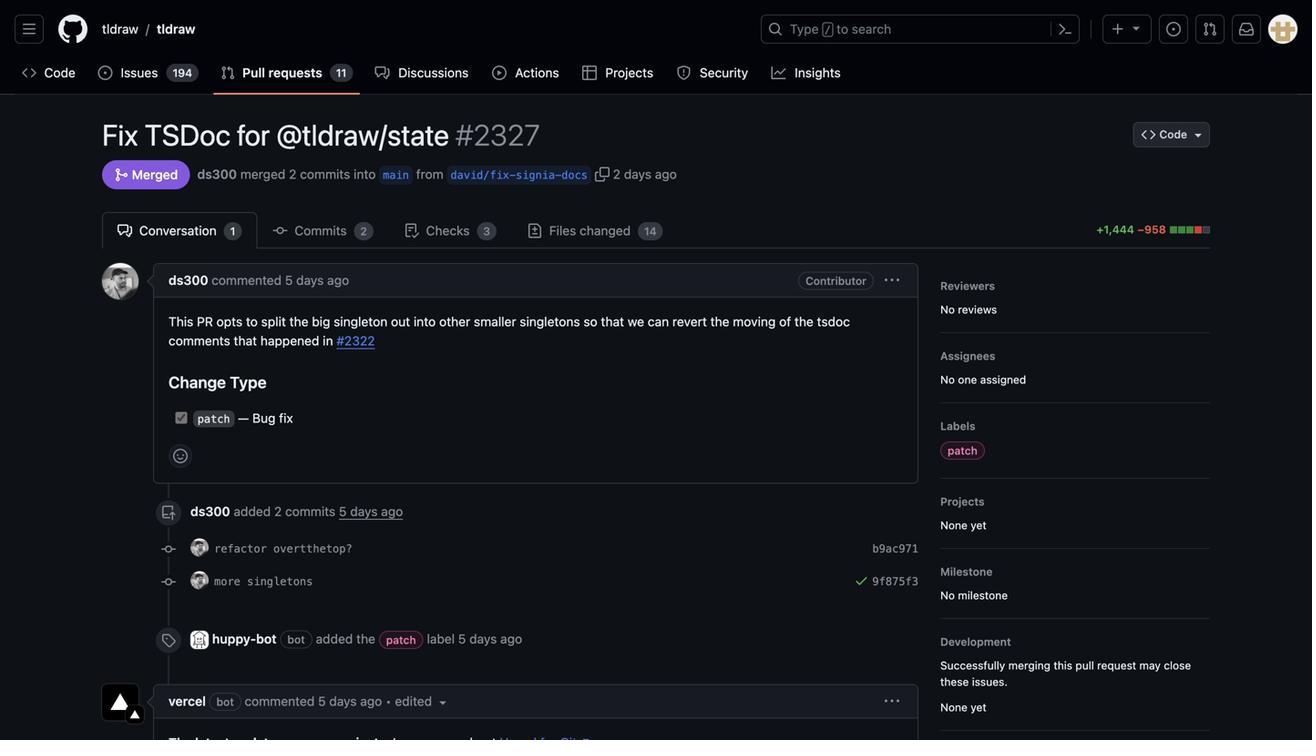 Task type: vqa. For each thing, say whether or not it's contained in the screenshot.


Task type: describe. For each thing, give the bounding box(es) containing it.
no reviews
[[940, 303, 997, 316]]

to inside this pr opts to split the big singleton out into other smaller singletons so that we can revert the moving of the tsdoc comments that happened in
[[246, 314, 258, 329]]

vercel
[[169, 694, 206, 709]]

comments
[[169, 334, 230, 349]]

tag image
[[161, 634, 176, 648]]

5 up split
[[285, 273, 293, 288]]

5 days ago link up big
[[285, 273, 349, 288]]

edited
[[395, 694, 436, 709]]

link issues element
[[940, 634, 1210, 716]]

0 vertical spatial that
[[601, 314, 624, 329]]

of
[[779, 314, 791, 329]]

merged
[[128, 167, 178, 182]]

b9ac971 link
[[872, 543, 919, 556]]

5 left • on the bottom left
[[318, 694, 326, 709]]

select assignees element
[[940, 348, 1210, 388]]

signia-
[[516, 169, 562, 182]]

triangle down image inside edited popup button
[[436, 696, 450, 711]]

none inside select projects element
[[940, 519, 968, 532]]

triangle down image
[[1129, 21, 1144, 35]]

vercel link
[[169, 694, 206, 709]]

other
[[439, 314, 470, 329]]

projects inside projects link
[[605, 65, 653, 80]]

5 right the label
[[458, 632, 466, 647]]

issue opened image
[[98, 66, 112, 80]]

code link
[[15, 59, 83, 87]]

successfully merging this pull request may close these issues.
[[940, 660, 1191, 689]]

ds300 commented 5 days ago
[[169, 273, 349, 288]]

/ for type
[[824, 24, 831, 36]]

+1,444 −958
[[1097, 223, 1169, 236]]

1 vertical spatial commented
[[245, 694, 315, 709]]

git pull request image for issue opened image
[[221, 66, 235, 80]]

@huppy bot image
[[190, 632, 209, 650]]

1 horizontal spatial to
[[837, 21, 848, 36]]

projects link
[[575, 59, 662, 87]]

into inside this pr opts to split the big singleton out into other smaller singletons so that we can revert the moving of the tsdoc comments that happened in
[[414, 314, 436, 329]]

list containing tldraw / tldraw
[[95, 15, 750, 44]]

patch for patch
[[948, 445, 978, 457]]

shield image
[[677, 66, 691, 80]]

ds300 merged 2 commits into main from david/fix-signia-docs
[[197, 167, 588, 182]]

3
[[483, 225, 490, 238]]

git commit image for refactor
[[161, 543, 176, 557]]

repo push image
[[161, 506, 176, 521]]

1 tldraw from the left
[[102, 21, 138, 36]]

ds300 for ds300 commented 5 days ago
[[169, 273, 208, 288]]

assignees
[[940, 350, 996, 363]]

comment discussion image inside discussions link
[[375, 66, 389, 80]]

the right of
[[795, 314, 814, 329]]

file diff image
[[528, 224, 542, 238]]

5 days ago link left • on the bottom left
[[318, 694, 382, 709]]

type / to search
[[790, 21, 891, 36]]

the up happened
[[289, 314, 308, 329]]

fix tsdoc for @tldraw/state #2327
[[102, 118, 540, 152]]

label
[[427, 632, 455, 647]]

singletons inside this pr opts to split the big singleton out into other smaller singletons so that we can revert the moving of the tsdoc comments that happened in
[[520, 314, 580, 329]]

194
[[173, 67, 192, 79]]

tsdoc
[[145, 118, 231, 152]]

0 vertical spatial patch link
[[940, 442, 985, 460]]

2 right the copy icon
[[613, 167, 621, 182]]

checks
[[423, 223, 473, 238]]

2 days ago
[[613, 167, 677, 182]]

for
[[237, 118, 270, 152]]

ds300 link for commented
[[169, 273, 208, 288]]

#2322
[[337, 334, 375, 349]]

table image
[[582, 66, 597, 80]]

—
[[238, 411, 249, 426]]

merged
[[240, 167, 286, 182]]

more
[[214, 576, 240, 589]]

−958
[[1137, 223, 1166, 236]]

9f875f3
[[872, 576, 919, 589]]

projects inside select projects element
[[940, 496, 985, 509]]

issues
[[121, 65, 158, 80]]

days right the label
[[469, 632, 497, 647]]

days left • on the bottom left
[[329, 694, 357, 709]]

no for no one assigned
[[940, 374, 955, 386]]

opts
[[217, 314, 242, 329]]

out
[[391, 314, 410, 329]]

@ds300 image for more singletons
[[190, 572, 209, 590]]

notifications image
[[1239, 22, 1254, 36]]

5 days ago link right the label
[[458, 632, 522, 647]]

from
[[416, 167, 444, 182]]

pull
[[1076, 660, 1094, 673]]

fix
[[102, 118, 138, 152]]

issues.
[[972, 676, 1008, 689]]

@ds300 image for refactor overtthetop?
[[190, 539, 209, 557]]

big
[[312, 314, 330, 329]]

patch for patch — bug fix
[[198, 413, 230, 426]]

/ for tldraw
[[146, 21, 149, 36]]

overtthetop?
[[273, 543, 352, 556]]

close
[[1164, 660, 1191, 673]]

reviews
[[958, 303, 997, 316]]

labels
[[940, 420, 976, 433]]

1 horizontal spatial type
[[790, 21, 819, 36]]

•
[[386, 694, 392, 709]]

@tldraw/state
[[276, 118, 449, 152]]

plus image
[[1111, 22, 1125, 36]]

commits for into
[[300, 167, 350, 182]]

reviewers
[[940, 280, 995, 293]]

david/fix-
[[451, 169, 516, 182]]

can
[[648, 314, 669, 329]]

this pr opts to split the big singleton out into other smaller singletons so that we can revert the moving of the tsdoc comments that happened in
[[169, 314, 850, 349]]

security link
[[669, 59, 757, 87]]

conversation
[[136, 223, 220, 238]]

bot added   the patch
[[287, 632, 416, 647]]

2 tldraw link from the left
[[149, 15, 203, 44]]

change type
[[169, 373, 267, 392]]

we
[[628, 314, 644, 329]]

the inside "bot added   the patch"
[[356, 632, 375, 647]]

assigned
[[980, 374, 1026, 386]]

patch inside "bot added   the patch"
[[386, 634, 416, 647]]

bot for bot
[[216, 696, 234, 709]]

change
[[169, 373, 226, 392]]

0 vertical spatial git commit image
[[273, 224, 288, 238]]

pull
[[242, 65, 265, 80]]

copy image
[[595, 167, 610, 182]]

no milestone
[[940, 590, 1008, 602]]

discussions
[[398, 65, 469, 80]]

none inside the link issues element
[[940, 702, 968, 714]]

+1,444
[[1097, 223, 1134, 236]]

0 vertical spatial code
[[44, 65, 75, 80]]

singleton
[[334, 314, 388, 329]]

git merge image
[[114, 168, 128, 182]]

files changed
[[546, 223, 634, 238]]

ds300 added 2 commits 5 days ago
[[190, 504, 403, 519]]

1 horizontal spatial code
[[1160, 128, 1187, 141]]

milestone
[[940, 566, 993, 579]]

@vercel image
[[102, 685, 139, 721]]

so
[[584, 314, 598, 329]]



Task type: locate. For each thing, give the bounding box(es) containing it.
the left the label
[[356, 632, 375, 647]]

main link
[[383, 166, 409, 185]]

that down opts at the left of page
[[234, 334, 257, 349]]

1 no from the top
[[940, 303, 955, 316]]

14
[[644, 225, 657, 238]]

merging
[[1009, 660, 1051, 673]]

patch link
[[940, 442, 985, 460], [379, 632, 423, 650]]

security
[[700, 65, 748, 80]]

bot right huppy-bot "link"
[[287, 634, 305, 646]]

2 none yet from the top
[[940, 702, 987, 714]]

1 vertical spatial none
[[940, 702, 968, 714]]

bug
[[252, 411, 276, 426]]

ds300 for ds300 merged 2 commits into main from david/fix-signia-docs
[[197, 167, 237, 182]]

11
[[336, 67, 347, 79]]

2 vertical spatial patch
[[386, 634, 416, 647]]

1 horizontal spatial bot
[[256, 632, 277, 647]]

1 horizontal spatial tldraw link
[[149, 15, 203, 44]]

refactor
[[214, 543, 267, 556]]

days right the copy icon
[[624, 167, 652, 182]]

commented
[[212, 273, 282, 288], [245, 694, 315, 709]]

0 vertical spatial commits
[[300, 167, 350, 182]]

development
[[940, 636, 1011, 649]]

projects up the milestone
[[940, 496, 985, 509]]

none
[[940, 519, 968, 532], [940, 702, 968, 714]]

1 vertical spatial yet
[[971, 702, 987, 714]]

no for no milestone
[[940, 590, 955, 602]]

homepage image
[[58, 15, 87, 44]]

1 none yet from the top
[[940, 519, 987, 532]]

1 vertical spatial code
[[1160, 128, 1187, 141]]

triangle down image
[[1191, 128, 1206, 142], [436, 696, 450, 711]]

1 yet from the top
[[971, 519, 987, 532]]

type up "patch — bug fix"
[[230, 373, 267, 392]]

ds300 left merged
[[197, 167, 237, 182]]

pull request tabs element
[[102, 212, 1088, 249]]

files
[[549, 223, 576, 238]]

2 none from the top
[[940, 702, 968, 714]]

show options image
[[885, 695, 899, 709]]

b9ac971
[[872, 543, 919, 556]]

patch link left the label
[[379, 632, 423, 650]]

split
[[261, 314, 286, 329]]

2 no from the top
[[940, 374, 955, 386]]

1 vertical spatial type
[[230, 373, 267, 392]]

9f875f3 link
[[872, 576, 919, 589]]

insights link
[[764, 59, 850, 87]]

comment discussion image up ds300 image
[[118, 224, 132, 238]]

none down these on the right bottom of the page
[[940, 702, 968, 714]]

the
[[289, 314, 308, 329], [711, 314, 730, 329], [795, 314, 814, 329], [356, 632, 375, 647]]

label 5 days ago
[[427, 632, 522, 647]]

0 horizontal spatial /
[[146, 21, 149, 36]]

5 days ago link
[[285, 273, 349, 288], [339, 504, 403, 519], [458, 632, 522, 647], [318, 694, 382, 709]]

1 horizontal spatial singletons
[[520, 314, 580, 329]]

commits up overtthetop?
[[285, 504, 336, 519]]

add or remove reactions image
[[173, 449, 188, 464]]

more singletons
[[214, 576, 313, 589]]

added for the
[[316, 632, 353, 647]]

git commit image left commits
[[273, 224, 288, 238]]

that right the so
[[601, 314, 624, 329]]

no left one
[[940, 374, 955, 386]]

2 vertical spatial ds300 link
[[190, 504, 230, 519]]

0 vertical spatial type
[[790, 21, 819, 36]]

1 vertical spatial git pull request image
[[221, 66, 235, 80]]

docs
[[562, 169, 588, 182]]

0 horizontal spatial tldraw link
[[95, 15, 146, 44]]

commented up opts at the left of page
[[212, 273, 282, 288]]

1 horizontal spatial /
[[824, 24, 831, 36]]

triangle down image right code icon
[[1191, 128, 1206, 142]]

1 vertical spatial into
[[414, 314, 436, 329]]

0 horizontal spatial comment discussion image
[[118, 224, 132, 238]]

issue opened image
[[1166, 22, 1181, 36]]

@ds300 image left more
[[190, 572, 209, 590]]

0 vertical spatial git pull request image
[[1203, 22, 1217, 36]]

added inside "bot added   the patch"
[[316, 632, 353, 647]]

1 horizontal spatial that
[[601, 314, 624, 329]]

actions link
[[485, 59, 568, 87]]

huppy-bot link
[[212, 632, 277, 647]]

comment discussion image
[[375, 66, 389, 80], [118, 224, 132, 238]]

pull requests
[[242, 65, 322, 80]]

request
[[1097, 660, 1137, 673]]

0 vertical spatial no
[[940, 303, 955, 316]]

1 vertical spatial added
[[316, 632, 353, 647]]

show options image
[[885, 273, 899, 288]]

commits for 5
[[285, 504, 336, 519]]

1 @ds300 image from the top
[[190, 539, 209, 557]]

david/fix-signia-docs link
[[451, 166, 588, 185]]

ds300 link right repo push icon
[[190, 504, 230, 519]]

2 right merged
[[289, 167, 297, 182]]

2 right commits
[[360, 225, 367, 238]]

0 vertical spatial none yet
[[940, 519, 987, 532]]

tldraw link
[[95, 15, 146, 44], [149, 15, 203, 44]]

/ inside tldraw / tldraw
[[146, 21, 149, 36]]

0 horizontal spatial bot
[[216, 696, 234, 709]]

discussions link
[[368, 59, 478, 87]]

2 inside pull request tabs "element"
[[360, 225, 367, 238]]

0 horizontal spatial triangle down image
[[436, 696, 450, 711]]

0 horizontal spatial added
[[234, 504, 271, 519]]

0 horizontal spatial patch link
[[379, 632, 423, 650]]

code image
[[22, 66, 36, 80]]

commits
[[291, 223, 350, 238]]

ds300 right repo push icon
[[190, 504, 230, 519]]

ago
[[655, 167, 677, 182], [327, 273, 349, 288], [381, 504, 403, 519], [500, 632, 522, 647], [360, 694, 382, 709]]

0 horizontal spatial to
[[246, 314, 258, 329]]

added
[[234, 504, 271, 519], [316, 632, 353, 647]]

yet up the milestone
[[971, 519, 987, 532]]

5 days ago link up overtthetop?
[[339, 504, 403, 519]]

0 vertical spatial @ds300 image
[[190, 539, 209, 557]]

1 horizontal spatial tldraw
[[157, 21, 195, 36]]

none yet inside the link issues element
[[940, 702, 987, 714]]

git commit image for more
[[161, 575, 176, 590]]

fix
[[279, 411, 293, 426]]

bot
[[256, 632, 277, 647], [287, 634, 305, 646], [216, 696, 234, 709]]

0 vertical spatial ds300 link
[[197, 165, 237, 184]]

0 horizontal spatial into
[[354, 167, 376, 182]]

none yet
[[940, 519, 987, 532], [940, 702, 987, 714]]

more singletons link
[[214, 576, 313, 589]]

that
[[601, 314, 624, 329], [234, 334, 257, 349]]

this
[[1054, 660, 1073, 673]]

none up the milestone
[[940, 519, 968, 532]]

5 up overtthetop?
[[339, 504, 347, 519]]

2
[[289, 167, 297, 182], [613, 167, 621, 182], [360, 225, 367, 238], [274, 504, 282, 519]]

1
[[230, 225, 235, 238]]

1 horizontal spatial git pull request image
[[1203, 22, 1217, 36]]

0 horizontal spatial patch
[[198, 413, 230, 426]]

0 horizontal spatial git pull request image
[[221, 66, 235, 80]]

bot down more singletons
[[256, 632, 277, 647]]

3 no from the top
[[940, 590, 955, 602]]

0 vertical spatial singletons
[[520, 314, 580, 329]]

may
[[1140, 660, 1161, 673]]

code image
[[1141, 128, 1156, 142]]

code right code icon
[[1160, 128, 1187, 141]]

code
[[44, 65, 75, 80], [1160, 128, 1187, 141]]

added up commented 5 days ago in the bottom left of the page
[[316, 632, 353, 647]]

actions
[[515, 65, 559, 80]]

refactor overtthetop?
[[214, 543, 352, 556]]

1 vertical spatial ds300
[[169, 273, 208, 288]]

insights
[[795, 65, 841, 80]]

play image
[[492, 66, 507, 80]]

to left split
[[246, 314, 258, 329]]

added for 2
[[234, 504, 271, 519]]

yet inside select projects element
[[971, 519, 987, 532]]

1 vertical spatial to
[[246, 314, 258, 329]]

milestone
[[958, 590, 1008, 602]]

1 vertical spatial comment discussion image
[[118, 224, 132, 238]]

ds300 image
[[102, 263, 139, 300]]

yet inside the link issues element
[[971, 702, 987, 714]]

git pull request image left notifications image
[[1203, 22, 1217, 36]]

this
[[169, 314, 193, 329]]

these
[[940, 676, 969, 689]]

tldraw / tldraw
[[102, 21, 195, 36]]

5
[[285, 273, 293, 288], [339, 504, 347, 519], [458, 632, 466, 647], [318, 694, 326, 709]]

the right the revert in the top right of the page
[[711, 314, 730, 329]]

git pull request image
[[1203, 22, 1217, 36], [221, 66, 235, 80]]

tldraw up issue opened image
[[102, 21, 138, 36]]

0 vertical spatial to
[[837, 21, 848, 36]]

no one assigned
[[940, 374, 1026, 386]]

commits
[[300, 167, 350, 182], [285, 504, 336, 519]]

refactor overtthetop? link
[[214, 543, 352, 556]]

/ up the issues
[[146, 21, 149, 36]]

projects right table icon
[[605, 65, 653, 80]]

in
[[323, 334, 333, 349]]

command palette image
[[1058, 22, 1073, 36]]

select projects element
[[940, 494, 1210, 534]]

2 vertical spatial no
[[940, 590, 955, 602]]

vercel image
[[126, 706, 144, 724]]

1 vertical spatial triangle down image
[[436, 696, 450, 711]]

none yet up the milestone
[[940, 519, 987, 532]]

1 vertical spatial @ds300 image
[[190, 572, 209, 590]]

moving
[[733, 314, 776, 329]]

0 vertical spatial none
[[940, 519, 968, 532]]

yet down issues.
[[971, 702, 987, 714]]

no inside select milestones element
[[940, 590, 955, 602]]

0 vertical spatial projects
[[605, 65, 653, 80]]

1 horizontal spatial into
[[414, 314, 436, 329]]

triangle down image right • on the bottom left
[[436, 696, 450, 711]]

0 horizontal spatial code
[[44, 65, 75, 80]]

patch
[[198, 413, 230, 426], [948, 445, 978, 457], [386, 634, 416, 647]]

patch left —
[[198, 413, 230, 426]]

git pull request image left pull
[[221, 66, 235, 80]]

0 vertical spatial comment discussion image
[[375, 66, 389, 80]]

contributor
[[806, 275, 867, 288]]

checklist image
[[404, 224, 419, 238]]

0 horizontal spatial projects
[[605, 65, 653, 80]]

to
[[837, 21, 848, 36], [246, 314, 258, 329]]

tldraw up 194
[[157, 21, 195, 36]]

0 vertical spatial into
[[354, 167, 376, 182]]

added up refactor
[[234, 504, 271, 519]]

no inside select reviewers 'element'
[[940, 303, 955, 316]]

huppy-
[[212, 632, 256, 647]]

none yet down these on the right bottom of the page
[[940, 702, 987, 714]]

1 none from the top
[[940, 519, 968, 532]]

to left search
[[837, 21, 848, 36]]

git commit image down repo push icon
[[161, 543, 176, 557]]

1 vertical spatial git commit image
[[161, 543, 176, 557]]

pr
[[197, 314, 213, 329]]

2 tldraw from the left
[[157, 21, 195, 36]]

bot for bot added   the patch
[[287, 634, 305, 646]]

#2322 link
[[337, 334, 375, 349]]

huppy-bot
[[212, 632, 277, 647]]

ds300 up this
[[169, 273, 208, 288]]

no left reviews
[[940, 303, 955, 316]]

patch down labels
[[948, 445, 978, 457]]

revert
[[672, 314, 707, 329]]

select milestones element
[[940, 564, 1210, 604]]

@ds300 image
[[190, 539, 209, 557], [190, 572, 209, 590]]

into right out
[[414, 314, 436, 329]]

smaller
[[474, 314, 516, 329]]

@ds300 image left refactor
[[190, 539, 209, 557]]

select reviewers element
[[940, 278, 1210, 318]]

no down the milestone
[[940, 590, 955, 602]]

git commit image
[[273, 224, 288, 238], [161, 543, 176, 557], [161, 575, 176, 590]]

1 vertical spatial no
[[940, 374, 955, 386]]

singletons down refactor overtthetop?
[[247, 576, 313, 589]]

1 vertical spatial singletons
[[247, 576, 313, 589]]

2 vertical spatial ds300
[[190, 504, 230, 519]]

graph image
[[772, 66, 786, 80]]

ds300 link up this
[[169, 273, 208, 288]]

bot inside "bot added   the patch"
[[287, 634, 305, 646]]

projects
[[605, 65, 653, 80], [940, 496, 985, 509]]

0 horizontal spatial that
[[234, 334, 257, 349]]

5 / 6 checks ok image
[[854, 574, 869, 589]]

no inside "select assignees" element
[[940, 374, 955, 386]]

singletons left the so
[[520, 314, 580, 329]]

into
[[354, 167, 376, 182], [414, 314, 436, 329]]

no for no reviews
[[940, 303, 955, 316]]

1 vertical spatial patch
[[948, 445, 978, 457]]

/ inside type / to search
[[824, 24, 831, 36]]

patch left the label
[[386, 634, 416, 647]]

ds300 link left merged
[[197, 165, 237, 184]]

list
[[95, 15, 750, 44]]

none yet inside select projects element
[[940, 519, 987, 532]]

patch link down labels
[[940, 442, 985, 460]]

1 horizontal spatial projects
[[940, 496, 985, 509]]

git commit image up tag icon on the bottom left of the page
[[161, 575, 176, 590]]

1 vertical spatial patch link
[[379, 632, 423, 650]]

days up overtthetop?
[[350, 504, 378, 519]]

1 horizontal spatial patch
[[386, 634, 416, 647]]

ds300 for ds300 added 2 commits 5 days ago
[[190, 504, 230, 519]]

2 @ds300 image from the top
[[190, 572, 209, 590]]

1 horizontal spatial comment discussion image
[[375, 66, 389, 80]]

2 horizontal spatial bot
[[287, 634, 305, 646]]

type up insights "link"
[[790, 21, 819, 36]]

patch inside "patch — bug fix"
[[198, 413, 230, 426]]

commits down 'fix tsdoc for @tldraw/state #2327'
[[300, 167, 350, 182]]

0 horizontal spatial type
[[230, 373, 267, 392]]

ds300 link for merged 2 commits into
[[197, 165, 237, 184]]

0 vertical spatial triangle down image
[[1191, 128, 1206, 142]]

git pull request image for issue opened icon
[[1203, 22, 1217, 36]]

successfully
[[940, 660, 1005, 673]]

0 vertical spatial yet
[[971, 519, 987, 532]]

#2327
[[456, 118, 540, 152]]

1 horizontal spatial triangle down image
[[1191, 128, 1206, 142]]

1 vertical spatial that
[[234, 334, 257, 349]]

bot right vercel at bottom
[[216, 696, 234, 709]]

code right code image
[[44, 65, 75, 80]]

tldraw link up issue opened image
[[95, 15, 146, 44]]

1 horizontal spatial patch link
[[940, 442, 985, 460]]

edited button
[[395, 692, 450, 712]]

ds300
[[197, 167, 237, 182], [169, 273, 208, 288], [190, 504, 230, 519]]

0 vertical spatial ds300
[[197, 167, 237, 182]]

singletons
[[520, 314, 580, 329], [247, 576, 313, 589]]

into left main on the left top
[[354, 167, 376, 182]]

2 horizontal spatial patch
[[948, 445, 978, 457]]

one
[[958, 374, 977, 386]]

0 horizontal spatial singletons
[[247, 576, 313, 589]]

None checkbox
[[175, 412, 187, 424]]

commented down huppy-bot
[[245, 694, 315, 709]]

2 up refactor overtthetop?
[[274, 504, 282, 519]]

0 horizontal spatial tldraw
[[102, 21, 138, 36]]

ds300 link for added
[[190, 504, 230, 519]]

0 vertical spatial added
[[234, 504, 271, 519]]

tldraw link up 194
[[149, 15, 203, 44]]

1 vertical spatial ds300 link
[[169, 273, 208, 288]]

days up big
[[296, 273, 324, 288]]

0 vertical spatial commented
[[212, 273, 282, 288]]

requests
[[268, 65, 322, 80]]

main
[[383, 169, 409, 182]]

1 tldraw link from the left
[[95, 15, 146, 44]]

2 yet from the top
[[971, 702, 987, 714]]

0 vertical spatial patch
[[198, 413, 230, 426]]

1 vertical spatial projects
[[940, 496, 985, 509]]

2 vertical spatial git commit image
[[161, 575, 176, 590]]

1 horizontal spatial added
[[316, 632, 353, 647]]

add or remove reactions element
[[169, 445, 192, 468]]

/ up insights
[[824, 24, 831, 36]]

1 vertical spatial commits
[[285, 504, 336, 519]]

happened
[[260, 334, 319, 349]]

comment discussion image right 11
[[375, 66, 389, 80]]

1 vertical spatial none yet
[[940, 702, 987, 714]]



